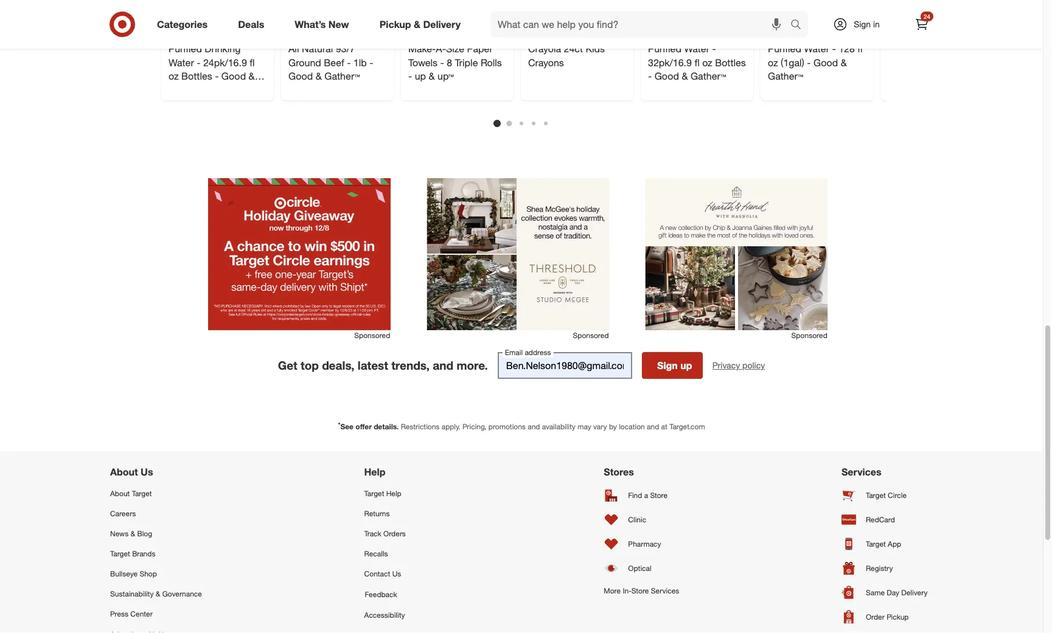 Task type: vqa. For each thing, say whether or not it's contained in the screenshot.
The $3.59 Purified Drinking Water - 24Pk/16.9 Fl Oz Bottles - Good & Gather™
yes



Task type: locate. For each thing, give the bounding box(es) containing it.
1 horizontal spatial delivery
[[902, 588, 928, 598]]

water up 32pk/16.9
[[684, 43, 710, 55]]

target up returns
[[364, 489, 384, 498]]

1 horizontal spatial store
[[650, 491, 668, 500]]

2 advertisement region from the left
[[427, 178, 610, 331]]

0 horizontal spatial delivery
[[423, 18, 461, 30]]

1 vertical spatial store
[[632, 586, 649, 596]]

about target link
[[110, 484, 202, 504]]

2 horizontal spatial oz
[[768, 57, 778, 68]]

contact us link
[[364, 564, 442, 584]]

oz
[[703, 57, 713, 68], [768, 57, 778, 68], [169, 71, 179, 82]]

2 horizontal spatial fl
[[858, 43, 863, 55]]

0 horizontal spatial fl
[[250, 57, 255, 68]]

water inside $4.59 purified water - 32pk/16.9 fl oz bottles - good & gather™
[[684, 43, 710, 55]]

us right contact
[[392, 570, 401, 579]]

store down optical link
[[632, 586, 649, 596]]

None text field
[[498, 353, 632, 379]]

about for about target
[[110, 489, 130, 498]]

- down 32pk/16.9
[[648, 71, 652, 82]]

details.
[[374, 423, 399, 432]]

gather™ down beef
[[325, 71, 360, 82]]

store for in-
[[632, 586, 649, 596]]

oz inside "$0.99 purified water - 128 fl oz (1gal) - good & gather™"
[[768, 57, 778, 68]]

us for contact us
[[392, 570, 401, 579]]

oz down $3.59 on the top of page
[[169, 71, 179, 82]]

help up target help
[[364, 466, 386, 478]]

1 vertical spatial sign
[[657, 360, 678, 372]]

0 horizontal spatial pickup
[[380, 18, 411, 30]]

0 vertical spatial up
[[415, 71, 426, 82]]

2 horizontal spatial water
[[804, 43, 830, 55]]

sign for sign up
[[657, 360, 678, 372]]

categories
[[157, 18, 208, 30]]

bottles down purified water - 32pk/16.9 fl oz bottles - good & gather™ "image"
[[715, 57, 746, 68]]

target left 'circle'
[[866, 491, 886, 500]]

about up about target
[[110, 466, 138, 478]]

2 horizontal spatial sponsored
[[792, 331, 828, 340]]

water down $3.59 on the top of page
[[169, 57, 194, 68]]

purified inside $3.59 purified drinking water - 24pk/16.9 fl oz bottles - good & gather™
[[169, 43, 202, 55]]

purified drinking water - 24pk/16.9 fl oz bottles - good & gather™ image
[[172, 0, 263, 25]]

2 horizontal spatial purified
[[768, 43, 802, 55]]

blog
[[137, 529, 152, 538]]

(1gal)
[[781, 57, 805, 68]]

1 horizontal spatial water
[[684, 43, 710, 55]]

0 horizontal spatial sign
[[657, 360, 678, 372]]

policy
[[743, 360, 765, 371]]

2 about from the top
[[110, 489, 130, 498]]

accessibility link
[[364, 606, 442, 626]]

help
[[364, 466, 386, 478], [386, 489, 402, 498]]

up
[[415, 71, 426, 82], [681, 360, 692, 372]]

availability
[[542, 423, 576, 432]]

0 horizontal spatial oz
[[169, 71, 179, 82]]

order pickup
[[866, 613, 909, 622]]

sign in
[[854, 19, 880, 30]]

services down optical link
[[651, 586, 679, 596]]

1 vertical spatial about
[[110, 489, 130, 498]]

contact
[[364, 570, 390, 579]]

& inside $15.99 make-a-size paper towels - 8 triple rolls - up & up™
[[429, 71, 435, 82]]

apply.
[[442, 423, 461, 432]]

1 horizontal spatial sign
[[854, 19, 871, 30]]

0 horizontal spatial store
[[632, 586, 649, 596]]

news & blog link
[[110, 524, 202, 544]]

& down 128
[[841, 57, 847, 68]]

about up careers
[[110, 489, 130, 498]]

target
[[132, 489, 152, 498], [364, 489, 384, 498], [866, 491, 886, 500], [866, 540, 886, 549], [110, 550, 130, 559]]

delivery
[[423, 18, 461, 30], [902, 588, 928, 598]]

1 horizontal spatial oz
[[703, 57, 713, 68]]

- left 128
[[832, 43, 836, 55]]

oz left (1gal)
[[768, 57, 778, 68]]

0 horizontal spatial help
[[364, 466, 386, 478]]

recalls
[[364, 550, 388, 559]]

fl inside $4.59 purified water - 32pk/16.9 fl oz bottles - good & gather™
[[695, 57, 700, 68]]

& down 32pk/16.9
[[682, 71, 688, 82]]

1 vertical spatial bottles
[[181, 71, 212, 82]]

search
[[785, 20, 815, 31]]

good down ground
[[289, 71, 313, 82]]

gather™ for bottles
[[691, 71, 726, 82]]

bottles down the 24pk/16.9
[[181, 71, 212, 82]]

pickup right order
[[887, 613, 909, 622]]

*
[[338, 421, 341, 429]]

1 horizontal spatial bottles
[[715, 57, 746, 68]]

up left privacy
[[681, 360, 692, 372]]

good inside $7.29 all natural 93/7 ground beef - 1lb - good & gather™
[[289, 71, 313, 82]]

sign left in
[[854, 19, 871, 30]]

gather™ for 1lb
[[325, 71, 360, 82]]

gather™ down (1gal)
[[768, 71, 804, 82]]

may
[[578, 423, 592, 432]]

$0.99
[[768, 30, 792, 41]]

1 horizontal spatial sponsored
[[573, 331, 609, 340]]

0 vertical spatial about
[[110, 466, 138, 478]]

privacy policy link
[[713, 360, 765, 372]]

purified for $0.99
[[768, 43, 802, 55]]

0 vertical spatial services
[[842, 466, 882, 478]]

32pk/16.9
[[648, 57, 692, 68]]

fl right 32pk/16.9
[[695, 57, 700, 68]]

2 horizontal spatial advertisement region
[[646, 178, 828, 331]]

news & blog
[[110, 529, 152, 538]]

What can we help you find? suggestions appear below search field
[[491, 11, 794, 38]]

trends,
[[392, 359, 430, 373]]

& down ground
[[316, 71, 322, 82]]

1 purified from the left
[[169, 43, 202, 55]]

1 horizontal spatial advertisement region
[[427, 178, 610, 331]]

good inside $4.59 purified water - 32pk/16.9 fl oz bottles - good & gather™
[[655, 71, 679, 82]]

what's
[[295, 18, 326, 30]]

target circle
[[866, 491, 907, 500]]

1 horizontal spatial us
[[392, 570, 401, 579]]

purified down $3.59 on the top of page
[[169, 43, 202, 55]]

gather™ down the 24pk/16.9
[[169, 84, 204, 96]]

0 horizontal spatial us
[[141, 466, 153, 478]]

& down the deals link
[[249, 71, 255, 82]]

1 vertical spatial services
[[651, 586, 679, 596]]

target.com
[[670, 423, 705, 432]]

0 horizontal spatial bottles
[[181, 71, 212, 82]]

oz for bottles
[[703, 57, 713, 68]]

fl
[[858, 43, 863, 55], [250, 57, 255, 68], [695, 57, 700, 68]]

target left the app
[[866, 540, 886, 549]]

0 horizontal spatial purified
[[169, 43, 202, 55]]

good inside "$0.99 purified water - 128 fl oz (1gal) - good & gather™"
[[814, 57, 838, 68]]

0 vertical spatial us
[[141, 466, 153, 478]]

gather™ inside "$0.99 purified water - 128 fl oz (1gal) - good & gather™"
[[768, 71, 804, 82]]

purified inside "$0.99 purified water - 128 fl oz (1gal) - good & gather™"
[[768, 43, 802, 55]]

1 vertical spatial pickup
[[887, 613, 909, 622]]

0 vertical spatial sign
[[854, 19, 871, 30]]

0 vertical spatial pickup
[[380, 18, 411, 30]]

store right a
[[650, 491, 668, 500]]

water up (1gal)
[[804, 43, 830, 55]]

fl for 32pk/16.9
[[695, 57, 700, 68]]

good inside $3.59 purified drinking water - 24pk/16.9 fl oz bottles - good & gather™
[[221, 71, 246, 82]]

- left 1lb
[[347, 57, 351, 68]]

services up target circle
[[842, 466, 882, 478]]

gather™ down 32pk/16.9
[[691, 71, 726, 82]]

sustainability & governance link
[[110, 584, 202, 605]]

and left availability
[[528, 423, 540, 432]]

sponsored
[[354, 331, 390, 340], [573, 331, 609, 340], [792, 331, 828, 340]]

target down news
[[110, 550, 130, 559]]

& left up™ at top left
[[429, 71, 435, 82]]

contact us
[[364, 570, 401, 579]]

bottles inside $3.59 purified drinking water - 24pk/16.9 fl oz bottles - good & gather™
[[181, 71, 212, 82]]

1 horizontal spatial help
[[386, 489, 402, 498]]

1lb
[[354, 57, 367, 68]]

1 horizontal spatial fl
[[695, 57, 700, 68]]

in
[[873, 19, 880, 30]]

and
[[433, 359, 454, 373], [528, 423, 540, 432], [647, 423, 659, 432]]

advertisement region
[[208, 178, 391, 331], [427, 178, 610, 331], [646, 178, 828, 331]]

1 horizontal spatial services
[[842, 466, 882, 478]]

3 sponsored from the left
[[792, 331, 828, 340]]

up down towels
[[415, 71, 426, 82]]

sign
[[854, 19, 871, 30], [657, 360, 678, 372]]

delivery right day
[[902, 588, 928, 598]]

purified down $4.59
[[648, 43, 682, 55]]

and left "more."
[[433, 359, 454, 373]]

$7.29
[[289, 30, 312, 41]]

top
[[301, 359, 319, 373]]

in-
[[623, 586, 632, 596]]

privacy
[[713, 360, 740, 371]]

size
[[446, 43, 464, 55]]

bullseye shop
[[110, 570, 157, 579]]

offer
[[356, 423, 372, 432]]

find a store
[[628, 491, 668, 500]]

press center link
[[110, 605, 202, 625]]

about for about us
[[110, 466, 138, 478]]

fl right 128
[[858, 43, 863, 55]]

-
[[713, 43, 716, 55], [832, 43, 836, 55], [197, 57, 201, 68], [347, 57, 351, 68], [370, 57, 373, 68], [440, 57, 444, 68], [807, 57, 811, 68], [215, 71, 219, 82], [408, 71, 412, 82], [648, 71, 652, 82]]

bullseye
[[110, 570, 138, 579]]

0 vertical spatial help
[[364, 466, 386, 478]]

sustainability & governance
[[110, 590, 202, 599]]

purified down the $0.99
[[768, 43, 802, 55]]

1 vertical spatial delivery
[[902, 588, 928, 598]]

0 vertical spatial store
[[650, 491, 668, 500]]

fl inside "$0.99 purified water - 128 fl oz (1gal) - good & gather™"
[[858, 43, 863, 55]]

us up about target link
[[141, 466, 153, 478]]

oz inside $3.59 purified drinking water - 24pk/16.9 fl oz bottles - good & gather™
[[169, 71, 179, 82]]

1 horizontal spatial pickup
[[887, 613, 909, 622]]

0 horizontal spatial advertisement region
[[208, 178, 391, 331]]

vary
[[594, 423, 607, 432]]

good down the 24pk/16.9
[[221, 71, 246, 82]]

water inside "$0.99 purified water - 128 fl oz (1gal) - good & gather™"
[[804, 43, 830, 55]]

store for a
[[650, 491, 668, 500]]

- right (1gal)
[[807, 57, 811, 68]]

delivery up a-
[[423, 18, 461, 30]]

1 advertisement region from the left
[[208, 178, 391, 331]]

2 sponsored from the left
[[573, 331, 609, 340]]

1 vertical spatial us
[[392, 570, 401, 579]]

track
[[364, 529, 381, 538]]

0 horizontal spatial water
[[169, 57, 194, 68]]

oz inside $4.59 purified water - 32pk/16.9 fl oz bottles - good & gather™
[[703, 57, 713, 68]]

3 purified from the left
[[768, 43, 802, 55]]

purified
[[169, 43, 202, 55], [648, 43, 682, 55], [768, 43, 802, 55]]

purified inside $4.59 purified water - 32pk/16.9 fl oz bottles - good & gather™
[[648, 43, 682, 55]]

oz right 32pk/16.9
[[703, 57, 713, 68]]

paper
[[467, 43, 493, 55]]

purified for $3.59
[[169, 43, 202, 55]]

bottles
[[715, 57, 746, 68], [181, 71, 212, 82]]

find
[[628, 491, 642, 500]]

categories link
[[147, 11, 223, 38]]

0 horizontal spatial and
[[433, 359, 454, 373]]

gather™ inside $4.59 purified water - 32pk/16.9 fl oz bottles - good & gather™
[[691, 71, 726, 82]]

fl right the 24pk/16.9
[[250, 57, 255, 68]]

2 purified from the left
[[648, 43, 682, 55]]

* see offer details. restrictions apply. pricing, promotions and availability may vary by location and at target.com
[[338, 421, 705, 432]]

sign left privacy
[[657, 360, 678, 372]]

circle
[[888, 491, 907, 500]]

water inside $3.59 purified drinking water - 24pk/16.9 fl oz bottles - good & gather™
[[169, 57, 194, 68]]

water
[[684, 43, 710, 55], [804, 43, 830, 55], [169, 57, 194, 68]]

gather™ inside $3.59 purified drinking water - 24pk/16.9 fl oz bottles - good & gather™
[[169, 84, 204, 96]]

gather™ inside $7.29 all natural 93/7 ground beef - 1lb - good & gather™
[[325, 71, 360, 82]]

1 vertical spatial up
[[681, 360, 692, 372]]

deals link
[[228, 11, 280, 38]]

pharmacy
[[628, 540, 661, 549]]

help up returns link at left bottom
[[386, 489, 402, 498]]

good right (1gal)
[[814, 57, 838, 68]]

optical link
[[604, 557, 679, 581]]

and left at
[[647, 423, 659, 432]]

target down about us
[[132, 489, 152, 498]]

target circle link
[[842, 484, 933, 508]]

target help link
[[364, 484, 442, 504]]

128
[[839, 43, 855, 55]]

sign inside button
[[657, 360, 678, 372]]

pickup up make-
[[380, 18, 411, 30]]

1 about from the top
[[110, 466, 138, 478]]

0 vertical spatial delivery
[[423, 18, 461, 30]]

make-a-size paper towels - 8 triple rolls - up & up™ image
[[412, 0, 503, 25]]

1 horizontal spatial purified
[[648, 43, 682, 55]]

0 horizontal spatial up
[[415, 71, 426, 82]]

0 horizontal spatial services
[[651, 586, 679, 596]]

good down 32pk/16.9
[[655, 71, 679, 82]]

1 vertical spatial help
[[386, 489, 402, 498]]

good for ground
[[289, 71, 313, 82]]

1 horizontal spatial up
[[681, 360, 692, 372]]

0 horizontal spatial sponsored
[[354, 331, 390, 340]]

0 vertical spatial bottles
[[715, 57, 746, 68]]

fl inside $3.59 purified drinking water - 24pk/16.9 fl oz bottles - good & gather™
[[250, 57, 255, 68]]

& up make-
[[414, 18, 421, 30]]

water for 128
[[804, 43, 830, 55]]

& inside "$0.99 purified water - 128 fl oz (1gal) - good & gather™"
[[841, 57, 847, 68]]



Task type: describe. For each thing, give the bounding box(es) containing it.
track orders link
[[364, 524, 442, 544]]

center
[[130, 610, 153, 619]]

93/7
[[336, 43, 355, 55]]

app
[[888, 540, 902, 549]]

get top deals, latest trends, and more.
[[278, 359, 488, 373]]

- left 8 on the left of page
[[440, 57, 444, 68]]

brands
[[132, 550, 155, 559]]

more in-store services link
[[604, 581, 679, 601]]

& inside $3.59 purified drinking water - 24pk/16.9 fl oz bottles - good & gather™
[[249, 71, 255, 82]]

up™
[[438, 71, 454, 82]]

pickup & delivery
[[380, 18, 461, 30]]

more.
[[457, 359, 488, 373]]

$4.59 purified water - 32pk/16.9 fl oz bottles - good & gather™
[[648, 30, 746, 82]]

returns link
[[364, 504, 442, 524]]

same
[[866, 588, 885, 598]]

purified water - 128 fl oz (1gal) - good & gather™ image
[[772, 0, 863, 25]]

rolls
[[481, 57, 502, 68]]

press
[[110, 610, 128, 619]]

24ct
[[564, 43, 583, 55]]

make-
[[408, 43, 436, 55]]

sign in link
[[823, 11, 899, 38]]

- down purified water - 32pk/16.9 fl oz bottles - good & gather™ "image"
[[713, 43, 716, 55]]

target help
[[364, 489, 402, 498]]

pharmacy link
[[604, 532, 679, 557]]

crayons
[[528, 57, 564, 68]]

$7.29 all natural 93/7 ground beef - 1lb - good & gather™
[[289, 30, 373, 82]]

sign up
[[657, 360, 692, 372]]

triple
[[455, 57, 478, 68]]

$1.49
[[528, 30, 552, 41]]

1 horizontal spatial and
[[528, 423, 540, 432]]

delivery for same day delivery
[[902, 588, 928, 598]]

bottles inside $4.59 purified water - 32pk/16.9 fl oz bottles - good & gather™
[[715, 57, 746, 68]]

what's new
[[295, 18, 349, 30]]

crayola 24ct kids crayons image
[[532, 0, 623, 25]]

oz for (1gal)
[[768, 57, 778, 68]]

- left the 24pk/16.9
[[197, 57, 201, 68]]

careers link
[[110, 504, 202, 524]]

all natural 93/7 ground beef - 1lb - good & gather™ image
[[292, 0, 383, 25]]

good for 32pk/16.9
[[655, 71, 679, 82]]

all
[[289, 43, 299, 55]]

target app link
[[842, 532, 933, 557]]

crayola
[[528, 43, 561, 55]]

- right 1lb
[[370, 57, 373, 68]]

$3.59 purified drinking water - 24pk/16.9 fl oz bottles - good & gather™
[[169, 30, 255, 96]]

$15.99
[[408, 30, 438, 41]]

water for 32pk/16.9
[[684, 43, 710, 55]]

$4.59
[[648, 30, 672, 41]]

redcard
[[866, 515, 895, 525]]

press center
[[110, 610, 153, 619]]

deals
[[238, 18, 264, 30]]

up inside button
[[681, 360, 692, 372]]

sign up button
[[642, 353, 703, 379]]

& down bullseye shop link
[[156, 590, 160, 599]]

more in-store services
[[604, 586, 679, 596]]

deals,
[[322, 359, 355, 373]]

at
[[661, 423, 668, 432]]

stores
[[604, 466, 634, 478]]

what's new link
[[284, 11, 364, 38]]

registry
[[866, 564, 893, 573]]

- down the 24pk/16.9
[[215, 71, 219, 82]]

beef
[[324, 57, 344, 68]]

orders
[[384, 529, 406, 538]]

bullseye shop link
[[110, 564, 202, 584]]

kids
[[586, 43, 605, 55]]

returns
[[364, 509, 390, 518]]

purified water - 32pk/16.9 fl oz bottles - good & gather™ image
[[652, 0, 743, 25]]

24
[[924, 12, 931, 20]]

clinic
[[628, 515, 647, 525]]

gather™ for (1gal)
[[768, 71, 804, 82]]

see
[[341, 423, 354, 432]]

latest
[[358, 359, 388, 373]]

delivery for pickup & delivery
[[423, 18, 461, 30]]

restrictions
[[401, 423, 440, 432]]

get
[[278, 359, 298, 373]]

privacy policy
[[713, 360, 765, 371]]

us for about us
[[141, 466, 153, 478]]

target brands
[[110, 550, 155, 559]]

- down towels
[[408, 71, 412, 82]]

2 horizontal spatial and
[[647, 423, 659, 432]]

about us
[[110, 466, 153, 478]]

up inside $15.99 make-a-size paper towels - 8 triple rolls - up & up™
[[415, 71, 426, 82]]

location
[[619, 423, 645, 432]]

target app
[[866, 540, 902, 549]]

$0.99 purified water - 128 fl oz (1gal) - good & gather™
[[768, 30, 863, 82]]

purified for $4.59
[[648, 43, 682, 55]]

find a store link
[[604, 484, 679, 508]]

news
[[110, 529, 129, 538]]

3 advertisement region from the left
[[646, 178, 828, 331]]

& left blog
[[131, 529, 135, 538]]

fl for 128
[[858, 43, 863, 55]]

a
[[644, 491, 648, 500]]

24 link
[[909, 11, 936, 38]]

ground
[[289, 57, 321, 68]]

order
[[866, 613, 885, 622]]

target for target app
[[866, 540, 886, 549]]

day
[[887, 588, 900, 598]]

drinking
[[205, 43, 241, 55]]

sign for sign in
[[854, 19, 871, 30]]

target for target help
[[364, 489, 384, 498]]

clinic link
[[604, 508, 679, 532]]

recalls link
[[364, 544, 442, 564]]

1 sponsored from the left
[[354, 331, 390, 340]]

$15.99 make-a-size paper towels - 8 triple rolls - up & up™
[[408, 30, 502, 82]]

& inside $4.59 purified water - 32pk/16.9 fl oz bottles - good & gather™
[[682, 71, 688, 82]]

feedback
[[365, 590, 397, 600]]

24pk/16.9
[[203, 57, 247, 68]]

promotions
[[489, 423, 526, 432]]

good for 128
[[814, 57, 838, 68]]

target for target circle
[[866, 491, 886, 500]]

target for target brands
[[110, 550, 130, 559]]

order pickup link
[[842, 605, 933, 630]]

more
[[604, 586, 621, 596]]

a-
[[436, 43, 446, 55]]

& inside $7.29 all natural 93/7 ground beef - 1lb - good & gather™
[[316, 71, 322, 82]]

optical
[[628, 564, 652, 573]]



